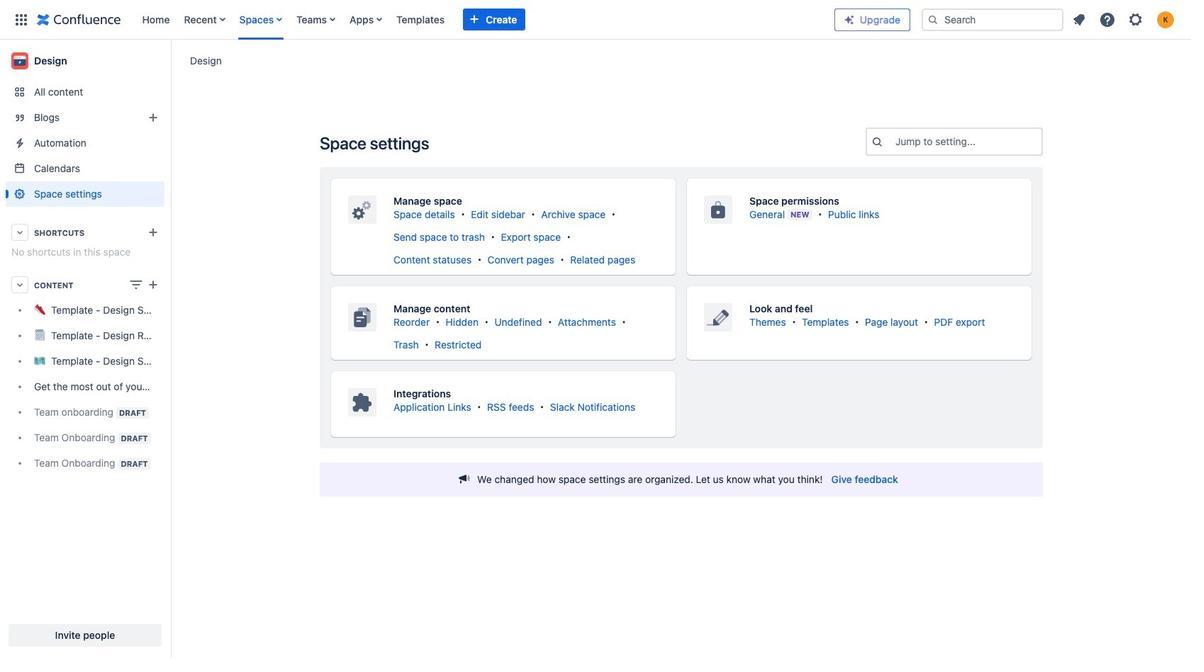Task type: describe. For each thing, give the bounding box(es) containing it.
Search field
[[922, 8, 1064, 31]]

create a blog image
[[145, 109, 162, 126]]

list for appswitcher icon
[[135, 0, 835, 39]]

notification icon image
[[1071, 11, 1088, 28]]

create image
[[145, 277, 162, 294]]

settings icon image
[[1127, 11, 1144, 28]]

global element
[[9, 0, 835, 39]]

space element
[[0, 40, 170, 659]]



Task type: vqa. For each thing, say whether or not it's contained in the screenshot.
List formating group
no



Task type: locate. For each thing, give the bounding box(es) containing it.
change view image
[[128, 277, 145, 294]]

search image
[[927, 14, 939, 25]]

tree
[[6, 298, 164, 476]]

0 horizontal spatial list
[[135, 0, 835, 39]]

appswitcher icon image
[[13, 11, 30, 28]]

confluence image
[[37, 11, 121, 28], [37, 11, 121, 28]]

tree inside space element
[[6, 298, 164, 476]]

premium image
[[844, 14, 855, 25]]

list
[[135, 0, 835, 39], [1066, 7, 1183, 32]]

1 horizontal spatial list
[[1066, 7, 1183, 32]]

your profile and preferences image
[[1157, 11, 1174, 28]]

None search field
[[922, 8, 1064, 31]]

list for premium icon
[[1066, 7, 1183, 32]]

add shortcut image
[[145, 224, 162, 241]]

Search settings text field
[[895, 135, 898, 149]]

banner
[[0, 0, 1191, 40]]

collapse sidebar image
[[155, 47, 186, 75]]

help icon image
[[1099, 11, 1116, 28]]



